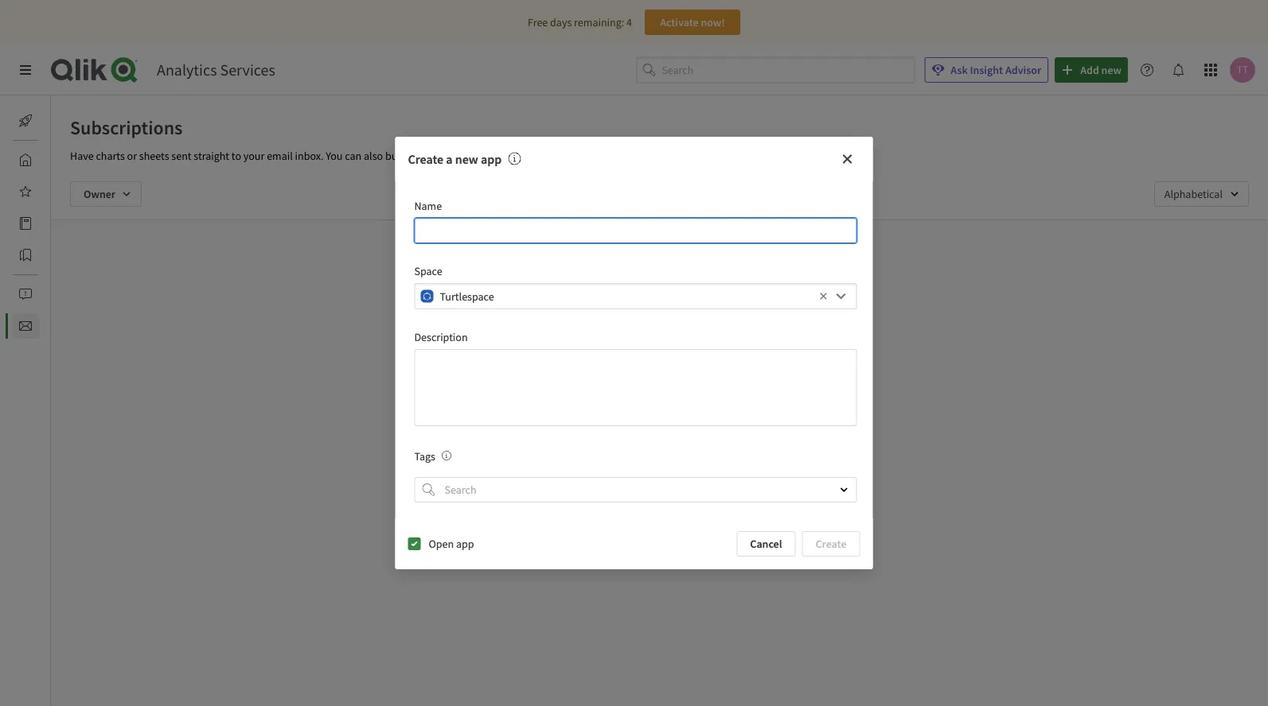 Task type: locate. For each thing, give the bounding box(es) containing it.
and
[[550, 149, 568, 163]]

1 vertical spatial create
[[815, 537, 847, 552]]

Space text field
[[440, 284, 815, 309]]

space
[[414, 264, 442, 279]]

1 horizontal spatial create
[[815, 537, 847, 552]]

open
[[429, 537, 454, 552]]

0 horizontal spatial app
[[456, 537, 474, 552]]

services
[[220, 60, 275, 80]]

collections image
[[19, 249, 32, 262]]

new
[[455, 151, 478, 167]]

1 sheets from the left
[[139, 149, 169, 163]]

quick
[[523, 149, 548, 163]]

a left new
[[446, 151, 453, 167]]

open sidebar menu image
[[19, 64, 32, 76]]

have
[[70, 149, 94, 163]]

straight
[[194, 149, 229, 163]]

0 horizontal spatial sheets
[[139, 149, 169, 163]]

do
[[589, 335, 603, 351]]

1 horizontal spatial a
[[515, 149, 520, 163]]

open image
[[839, 486, 849, 495]]

subscriptions
[[678, 335, 752, 351]]

create inside button
[[815, 537, 847, 552]]

create
[[408, 151, 443, 167], [815, 537, 847, 552]]

Search text field
[[662, 57, 915, 83], [441, 477, 826, 503]]

0 vertical spatial create
[[408, 151, 443, 167]]

charts
[[96, 149, 125, 163]]

name
[[414, 199, 442, 213]]

create a new app dialog
[[395, 137, 873, 570]]

app
[[481, 151, 502, 167], [456, 537, 474, 552]]

sheets right or
[[139, 149, 169, 163]]

you left do
[[567, 335, 586, 351]]

also
[[364, 149, 383, 163]]

insight
[[970, 63, 1003, 77]]

catalog
[[51, 217, 86, 231]]

multiple
[[420, 149, 459, 163]]

description
[[414, 330, 468, 345]]

you
[[326, 149, 343, 163], [567, 335, 586, 351]]

days
[[550, 15, 572, 29]]

email
[[267, 149, 293, 163]]

analytics services element
[[157, 60, 275, 80]]

cancel button
[[737, 532, 796, 557]]

a right into
[[515, 149, 520, 163]]

activate now! link
[[645, 10, 740, 35]]

0 horizontal spatial a
[[446, 151, 453, 167]]

start typing a tag name. select an existing tag or create a new tag by pressing enter or comma. press backspace to remove a tag. tooltip
[[435, 450, 451, 464]]

any
[[656, 335, 676, 351]]

home
[[51, 153, 79, 167]]

0 vertical spatial you
[[326, 149, 343, 163]]

create left new
[[408, 151, 443, 167]]

search image
[[422, 484, 435, 497]]

1 vertical spatial app
[[456, 537, 474, 552]]

1 vertical spatial you
[[567, 335, 586, 351]]

getting started image
[[19, 115, 32, 127]]

create down the open image
[[815, 537, 847, 552]]

app right new
[[481, 151, 502, 167]]

sheets left into
[[462, 149, 492, 163]]

a
[[515, 149, 520, 163], [446, 151, 453, 167]]

1 horizontal spatial app
[[481, 151, 502, 167]]

0 horizontal spatial you
[[326, 149, 343, 163]]

Name text field
[[414, 218, 857, 244]]

alphabetical image
[[1154, 181, 1249, 207]]

app right open
[[456, 537, 474, 552]]

0 horizontal spatial create
[[408, 151, 443, 167]]

create a new app
[[408, 151, 502, 167]]

alerts image
[[19, 288, 32, 301]]

free
[[528, 15, 548, 29]]

sent
[[171, 149, 191, 163]]

ask insight advisor
[[951, 63, 1041, 77]]

1 horizontal spatial sheets
[[462, 149, 492, 163]]

inbox.
[[295, 149, 323, 163]]

you left can
[[326, 149, 343, 163]]

to
[[232, 149, 241, 163]]

report.
[[594, 149, 626, 163]]

subscriptions image
[[19, 320, 32, 333]]

sheets
[[139, 149, 169, 163], [462, 149, 492, 163]]

filters region
[[51, 169, 1268, 220]]

1 horizontal spatial you
[[567, 335, 586, 351]]



Task type: describe. For each thing, give the bounding box(es) containing it.
remaining:
[[574, 15, 624, 29]]

tags
[[414, 450, 435, 464]]

searchbar element
[[636, 57, 915, 83]]

subscriptions
[[70, 115, 183, 139]]

a inside dialog
[[446, 151, 453, 167]]

you do not have any subscriptions yet
[[567, 335, 771, 351]]

can
[[345, 149, 362, 163]]

home link
[[13, 147, 79, 173]]

1 vertical spatial search text field
[[441, 477, 826, 503]]

create for create
[[815, 537, 847, 552]]

bundle
[[385, 149, 418, 163]]

navigation pane element
[[0, 102, 86, 345]]

open app
[[429, 537, 474, 552]]

now!
[[701, 15, 725, 29]]

4
[[626, 15, 632, 29]]

activate now!
[[660, 15, 725, 29]]

easy
[[570, 149, 591, 163]]

catalog image
[[19, 217, 32, 230]]

ask
[[951, 63, 968, 77]]

home image
[[19, 154, 32, 166]]

start typing a tag name. select an existing tag or create a new tag by pressing enter or comma. press backspace to remove a tag. image
[[442, 451, 451, 461]]

catalog link
[[13, 211, 86, 236]]

your
[[243, 149, 265, 163]]

or
[[127, 149, 137, 163]]

have charts or sheets sent straight to your email inbox. you can also bundle multiple sheets into a quick and easy report.
[[70, 149, 626, 163]]

analytics
[[157, 60, 217, 80]]

create for create a new app
[[408, 151, 443, 167]]

cancel
[[750, 537, 782, 552]]

ask insight advisor button
[[924, 57, 1048, 83]]

free days remaining: 4
[[528, 15, 632, 29]]

have
[[627, 335, 653, 351]]

activate
[[660, 15, 699, 29]]

0 vertical spatial search text field
[[662, 57, 915, 83]]

advisor
[[1005, 63, 1041, 77]]

2 sheets from the left
[[462, 149, 492, 163]]

0 vertical spatial app
[[481, 151, 502, 167]]

create button
[[802, 532, 860, 557]]

analytics services
[[157, 60, 275, 80]]

Description text field
[[414, 349, 857, 427]]

yet
[[754, 335, 771, 351]]

not
[[606, 335, 624, 351]]

favorites image
[[19, 185, 32, 198]]

into
[[494, 149, 512, 163]]

search element
[[422, 484, 435, 497]]



Task type: vqa. For each thing, say whether or not it's contained in the screenshot.
Last
no



